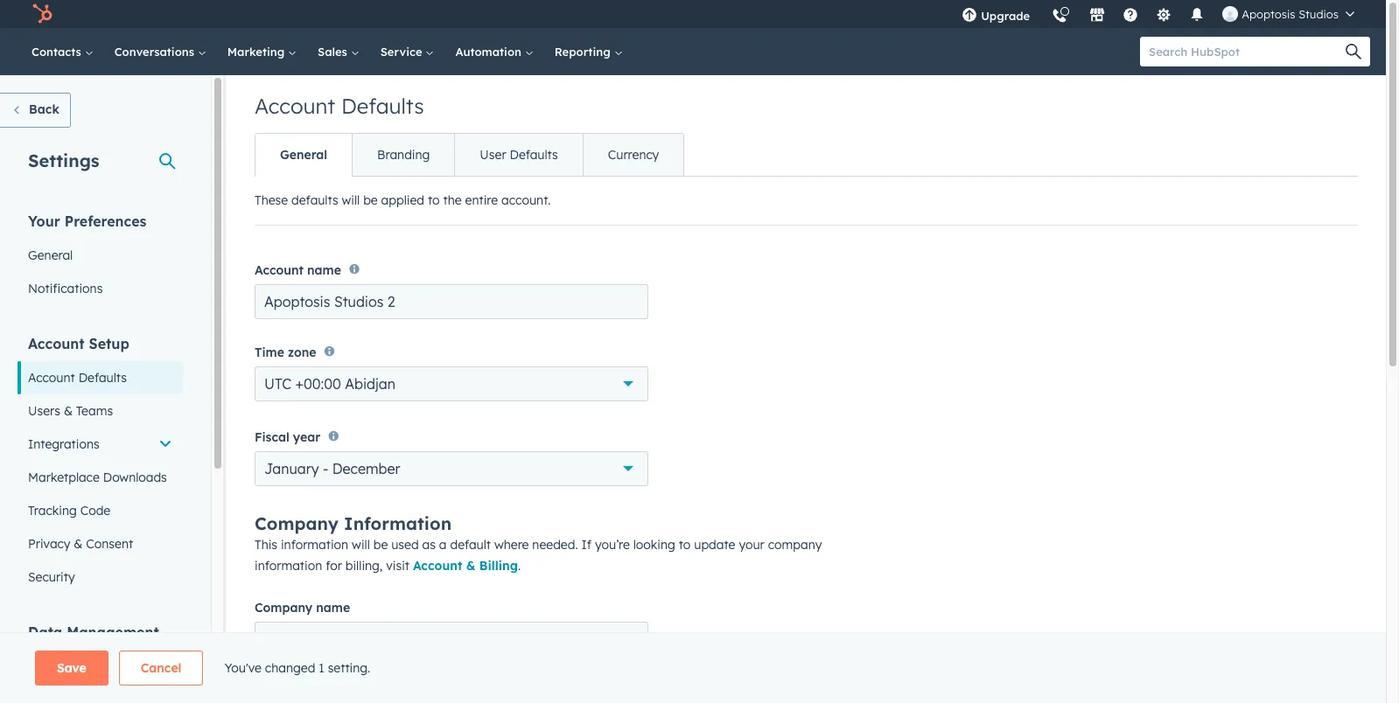 Task type: describe. For each thing, give the bounding box(es) containing it.
general link for account
[[255, 134, 352, 176]]

apoptosis
[[1242, 7, 1295, 21]]

& for teams
[[64, 403, 73, 419]]

automation
[[455, 45, 525, 59]]

apoptosis studios button
[[1212, 0, 1365, 28]]

cancel
[[141, 661, 181, 676]]

settings image
[[1156, 8, 1172, 24]]

search button
[[1337, 37, 1370, 66]]

be for used
[[373, 537, 388, 553]]

user defaults link
[[454, 134, 583, 176]]

company for company domain
[[255, 684, 313, 700]]

account & billing link
[[413, 558, 518, 574]]

reporting link
[[544, 28, 633, 75]]

hubspot link
[[21, 3, 66, 24]]

marketplace downloads link
[[17, 461, 183, 494]]

notifications button
[[1182, 0, 1212, 28]]

account down a
[[413, 558, 462, 574]]

Account name text field
[[255, 285, 648, 320]]

account down marketing link
[[255, 93, 335, 119]]

january - december
[[264, 460, 400, 478]]

defaults
[[291, 192, 338, 208]]

contacts
[[31, 45, 85, 59]]

company name
[[255, 600, 350, 616]]

fiscal
[[255, 430, 289, 445]]

calling icon image
[[1052, 9, 1068, 24]]

january - december button
[[255, 452, 648, 487]]

setup
[[89, 335, 129, 353]]

if
[[581, 537, 592, 553]]

data management
[[28, 624, 159, 641]]

help button
[[1116, 0, 1146, 28]]

update
[[694, 537, 735, 553]]

company for company name
[[255, 600, 313, 616]]

to inside this information will be used as a default where needed. if you're looking to update your company information for billing, visit
[[679, 537, 691, 553]]

your preferences element
[[17, 212, 183, 305]]

sales link
[[307, 28, 370, 75]]

tara schultz image
[[1223, 6, 1238, 22]]

account defaults inside account defaults link
[[28, 370, 127, 386]]

users & teams link
[[17, 395, 183, 428]]

conversations
[[114, 45, 198, 59]]

& for consent
[[74, 536, 83, 552]]

name for company name
[[316, 600, 350, 616]]

security
[[28, 570, 75, 585]]

abidjan
[[345, 375, 395, 393]]

properties link
[[17, 650, 183, 683]]

service link
[[370, 28, 445, 75]]

hubspot image
[[31, 3, 52, 24]]

account.
[[501, 192, 551, 208]]

Company name text field
[[255, 622, 648, 657]]

account name
[[255, 263, 341, 279]]

these defaults will be applied to the entire account.
[[255, 192, 551, 208]]

0 vertical spatial account defaults
[[255, 93, 424, 119]]

domain
[[316, 684, 362, 700]]

account setup
[[28, 335, 129, 353]]

1
[[319, 661, 324, 676]]

company for company information
[[255, 513, 339, 535]]

will for defaults
[[342, 192, 360, 208]]

company information
[[255, 513, 452, 535]]

menu containing apoptosis studios
[[951, 0, 1365, 34]]

0 vertical spatial information
[[281, 537, 348, 553]]

notifications
[[28, 281, 103, 297]]

time zone
[[255, 344, 316, 360]]

privacy & consent link
[[17, 528, 183, 561]]

account defaults link
[[17, 361, 183, 395]]

company
[[768, 537, 822, 553]]

defaults for user defaults link
[[510, 147, 558, 163]]

data management element
[[17, 623, 183, 703]]

.
[[518, 558, 521, 574]]

integrations
[[28, 437, 99, 452]]

applied
[[381, 192, 424, 208]]

notifications image
[[1189, 8, 1205, 24]]

settings
[[28, 150, 99, 171]]

currency
[[608, 147, 659, 163]]

this
[[255, 537, 277, 553]]

notifications link
[[17, 272, 183, 305]]

calling icon button
[[1045, 2, 1075, 27]]

billing,
[[345, 558, 383, 574]]

be for applied
[[363, 192, 378, 208]]

marketplaces image
[[1090, 8, 1105, 24]]

users & teams
[[28, 403, 113, 419]]

the
[[443, 192, 462, 208]]

looking
[[633, 537, 675, 553]]

tracking code link
[[17, 494, 183, 528]]

utc
[[264, 375, 291, 393]]

0 vertical spatial defaults
[[341, 93, 424, 119]]

january
[[264, 460, 319, 478]]

visit
[[386, 558, 409, 574]]

utc +00:00 abidjan
[[264, 375, 395, 393]]



Task type: locate. For each thing, give the bounding box(es) containing it.
1 horizontal spatial defaults
[[341, 93, 424, 119]]

& for billing
[[466, 558, 475, 574]]

1 horizontal spatial account defaults
[[255, 93, 424, 119]]

back
[[29, 101, 59, 117]]

sales
[[318, 45, 351, 59]]

company down changed
[[255, 684, 313, 700]]

0 horizontal spatial to
[[428, 192, 440, 208]]

contacts link
[[21, 28, 104, 75]]

billing
[[479, 558, 518, 574]]

company up changed
[[255, 600, 313, 616]]

& right privacy
[[74, 536, 83, 552]]

will up billing,
[[352, 537, 370, 553]]

general link
[[255, 134, 352, 176], [17, 239, 183, 272]]

to left update
[[679, 537, 691, 553]]

information up the for
[[281, 537, 348, 553]]

account setup element
[[17, 334, 183, 594]]

cancel button
[[119, 651, 203, 686]]

integrations button
[[17, 428, 183, 461]]

will for information
[[352, 537, 370, 553]]

zone
[[288, 344, 316, 360]]

+00:00
[[295, 375, 341, 393]]

will
[[342, 192, 360, 208], [352, 537, 370, 553]]

1 horizontal spatial general
[[280, 147, 327, 163]]

branding
[[377, 147, 430, 163]]

&
[[64, 403, 73, 419], [74, 536, 83, 552], [466, 558, 475, 574]]

defaults inside account setup element
[[78, 370, 127, 386]]

management
[[67, 624, 159, 641]]

0 vertical spatial general
[[280, 147, 327, 163]]

save button
[[35, 651, 108, 686]]

0 vertical spatial to
[[428, 192, 440, 208]]

0 horizontal spatial general
[[28, 248, 73, 263]]

1 vertical spatial company
[[255, 600, 313, 616]]

general up 'defaults'
[[280, 147, 327, 163]]

you're
[[595, 537, 630, 553]]

0 horizontal spatial defaults
[[78, 370, 127, 386]]

general for your
[[28, 248, 73, 263]]

0 vertical spatial will
[[342, 192, 360, 208]]

2 horizontal spatial defaults
[[510, 147, 558, 163]]

preferences
[[64, 213, 146, 230]]

be inside this information will be used as a default where needed. if you're looking to update your company information for billing, visit
[[373, 537, 388, 553]]

default
[[450, 537, 491, 553]]

be left the applied
[[363, 192, 378, 208]]

account left setup
[[28, 335, 85, 353]]

data
[[28, 624, 62, 641]]

these
[[255, 192, 288, 208]]

marketing
[[227, 45, 288, 59]]

consent
[[86, 536, 133, 552]]

2 vertical spatial company
[[255, 684, 313, 700]]

name down the for
[[316, 600, 350, 616]]

account up users
[[28, 370, 75, 386]]

1 vertical spatial to
[[679, 537, 691, 553]]

entire
[[465, 192, 498, 208]]

be left used
[[373, 537, 388, 553]]

your
[[28, 213, 60, 230]]

defaults up branding link
[[341, 93, 424, 119]]

tracking
[[28, 503, 77, 519]]

1 vertical spatial be
[[373, 537, 388, 553]]

to
[[428, 192, 440, 208], [679, 537, 691, 553]]

2 vertical spatial defaults
[[78, 370, 127, 386]]

where
[[494, 537, 529, 553]]

general
[[280, 147, 327, 163], [28, 248, 73, 263]]

properties
[[28, 659, 87, 675]]

privacy & consent
[[28, 536, 133, 552]]

1 vertical spatial name
[[316, 600, 350, 616]]

code
[[80, 503, 110, 519]]

name for account name
[[307, 263, 341, 279]]

december
[[332, 460, 400, 478]]

information down this
[[255, 558, 322, 574]]

users
[[28, 403, 60, 419]]

year
[[293, 430, 320, 445]]

general link for your
[[17, 239, 183, 272]]

general link down the preferences
[[17, 239, 183, 272]]

user
[[480, 147, 506, 163]]

help image
[[1123, 8, 1139, 24]]

marketplaces button
[[1079, 0, 1116, 28]]

to left the the
[[428, 192, 440, 208]]

currency link
[[583, 134, 684, 176]]

2 vertical spatial &
[[466, 558, 475, 574]]

name down 'defaults'
[[307, 263, 341, 279]]

-
[[323, 460, 328, 478]]

3 company from the top
[[255, 684, 313, 700]]

time
[[255, 344, 284, 360]]

this information will be used as a default where needed. if you're looking to update your company information for billing, visit
[[255, 537, 822, 574]]

automation link
[[445, 28, 544, 75]]

0 vertical spatial be
[[363, 192, 378, 208]]

2 horizontal spatial &
[[466, 558, 475, 574]]

0 vertical spatial &
[[64, 403, 73, 419]]

branding link
[[352, 134, 454, 176]]

user defaults
[[480, 147, 558, 163]]

1 vertical spatial &
[[74, 536, 83, 552]]

0 vertical spatial general link
[[255, 134, 352, 176]]

downloads
[[103, 470, 167, 486]]

will inside this information will be used as a default where needed. if you're looking to update your company information for billing, visit
[[352, 537, 370, 553]]

marketplace
[[28, 470, 100, 486]]

account down these
[[255, 263, 304, 279]]

conversations link
[[104, 28, 217, 75]]

defaults up users & teams link
[[78, 370, 127, 386]]

1 horizontal spatial &
[[74, 536, 83, 552]]

utc +00:00 abidjan button
[[255, 366, 648, 401]]

company domain
[[255, 684, 362, 700]]

menu
[[951, 0, 1365, 34]]

1 vertical spatial account defaults
[[28, 370, 127, 386]]

apoptosis studios
[[1242, 7, 1339, 21]]

0 horizontal spatial general link
[[17, 239, 183, 272]]

back link
[[0, 93, 71, 128]]

teams
[[76, 403, 113, 419]]

settings link
[[1146, 0, 1182, 28]]

1 company from the top
[[255, 513, 339, 535]]

general link up 'defaults'
[[255, 134, 352, 176]]

1 vertical spatial general link
[[17, 239, 183, 272]]

general inside "your preferences" 'element'
[[28, 248, 73, 263]]

& down default
[[466, 558, 475, 574]]

security link
[[17, 561, 183, 594]]

studios
[[1299, 7, 1339, 21]]

will right 'defaults'
[[342, 192, 360, 208]]

setting.
[[328, 661, 370, 676]]

2 company from the top
[[255, 600, 313, 616]]

changed
[[265, 661, 315, 676]]

navigation
[[255, 133, 685, 177]]

account defaults down sales link
[[255, 93, 424, 119]]

service
[[380, 45, 426, 59]]

general for account
[[280, 147, 327, 163]]

upgrade image
[[962, 8, 977, 24]]

used
[[391, 537, 419, 553]]

1 vertical spatial defaults
[[510, 147, 558, 163]]

Search HubSpot search field
[[1140, 37, 1354, 66]]

save
[[57, 661, 86, 676]]

0 horizontal spatial account defaults
[[28, 370, 127, 386]]

company up this
[[255, 513, 339, 535]]

1 vertical spatial general
[[28, 248, 73, 263]]

marketplace downloads
[[28, 470, 167, 486]]

your preferences
[[28, 213, 146, 230]]

1 horizontal spatial to
[[679, 537, 691, 553]]

1 vertical spatial will
[[352, 537, 370, 553]]

name
[[307, 263, 341, 279], [316, 600, 350, 616]]

0 vertical spatial name
[[307, 263, 341, 279]]

needed.
[[532, 537, 578, 553]]

reporting
[[555, 45, 614, 59]]

you've changed 1 setting.
[[224, 661, 370, 676]]

1 horizontal spatial general link
[[255, 134, 352, 176]]

search image
[[1346, 44, 1361, 59]]

marketing link
[[217, 28, 307, 75]]

be
[[363, 192, 378, 208], [373, 537, 388, 553]]

0 horizontal spatial &
[[64, 403, 73, 419]]

your
[[739, 537, 765, 553]]

defaults for account defaults link
[[78, 370, 127, 386]]

upgrade
[[981, 9, 1030, 23]]

account defaults up users & teams
[[28, 370, 127, 386]]

navigation containing general
[[255, 133, 685, 177]]

tracking code
[[28, 503, 110, 519]]

defaults right user
[[510, 147, 558, 163]]

for
[[326, 558, 342, 574]]

1 vertical spatial information
[[255, 558, 322, 574]]

& right users
[[64, 403, 73, 419]]

0 vertical spatial company
[[255, 513, 339, 535]]

general down your
[[28, 248, 73, 263]]



Task type: vqa. For each thing, say whether or not it's contained in the screenshot.
Restore to the top
no



